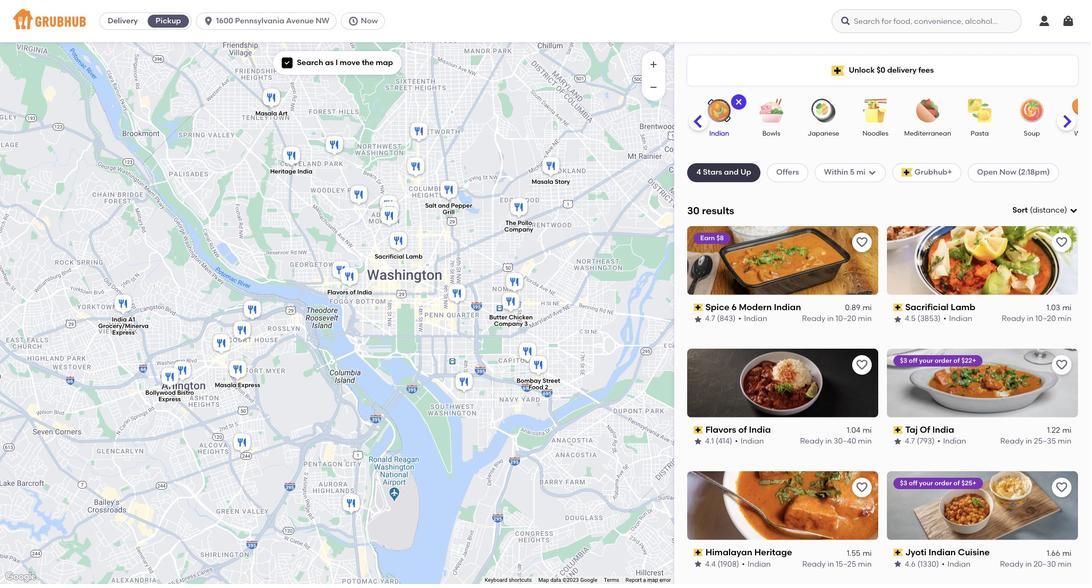Task type: locate. For each thing, give the bounding box(es) containing it.
0 vertical spatial now
[[361, 16, 378, 26]]

min
[[858, 315, 872, 324], [1058, 315, 1072, 324], [858, 437, 872, 447], [1058, 437, 1072, 447], [858, 560, 872, 569], [1058, 560, 1072, 569]]

taj of india
[[906, 425, 955, 435]]

save this restaurant image for himalayan heritage
[[856, 482, 869, 495]]

30 results
[[688, 205, 735, 217]]

)
[[1065, 206, 1068, 215]]

0 horizontal spatial flavors of india
[[327, 289, 372, 296]]

1 vertical spatial and
[[438, 202, 450, 209]]

• right (793) in the right bottom of the page
[[938, 437, 941, 447]]

indian right (3853)
[[950, 315, 973, 324]]

6
[[732, 302, 737, 313]]

• right (414)
[[735, 437, 738, 447]]

company left the 3
[[494, 321, 523, 328]]

grubhub plus flag logo image for grubhub+
[[902, 169, 913, 177]]

1 vertical spatial express
[[238, 382, 260, 389]]

your down (3853)
[[920, 357, 934, 365]]

taj
[[906, 425, 918, 435]]

mi for jyoti indian cuisine
[[1063, 549, 1072, 558]]

• down jyoti indian cuisine
[[942, 560, 945, 569]]

0 horizontal spatial subscription pass image
[[694, 550, 704, 557]]

2 $3 from the top
[[901, 480, 908, 487]]

order left $22+
[[935, 357, 952, 365]]

0 horizontal spatial flavors
[[327, 289, 349, 296]]

food
[[529, 384, 544, 391]]

1 off from the top
[[909, 357, 918, 365]]

mi right 1.04
[[863, 426, 872, 436]]

1 vertical spatial masala art image
[[454, 371, 475, 395]]

1 vertical spatial grubhub plus flag logo image
[[902, 169, 913, 177]]

0 vertical spatial lamb
[[406, 253, 423, 260]]

unlock $0 delivery fees
[[849, 66, 934, 75]]

0 horizontal spatial ready in 10–20 min
[[802, 315, 872, 324]]

0 vertical spatial sacrificial
[[375, 253, 404, 260]]

4.7 for taj of india
[[905, 437, 915, 447]]

• down himalayan heritage
[[742, 560, 745, 569]]

2 horizontal spatial masala
[[532, 179, 554, 186]]

0 vertical spatial off
[[909, 357, 918, 365]]

0 vertical spatial your
[[920, 357, 934, 365]]

off for taj
[[909, 357, 918, 365]]

rajaji indian cuisine image
[[348, 184, 370, 208]]

company inside "salt and pepper grill the pollo company"
[[505, 226, 533, 233]]

ready for sacrificial lamb
[[1002, 315, 1026, 324]]

0 horizontal spatial save this restaurant image
[[856, 236, 869, 249]]

results
[[702, 205, 735, 217]]

flavors down taj of india image
[[327, 289, 349, 296]]

in for taj of india
[[1026, 437, 1033, 447]]

masala art image
[[261, 87, 282, 111], [454, 371, 475, 395]]

0 vertical spatial and
[[724, 168, 739, 177]]

0 horizontal spatial map
[[376, 58, 393, 67]]

None field
[[1013, 205, 1079, 216]]

bombay
[[517, 378, 541, 385]]

company down the pollo company image
[[505, 226, 533, 233]]

masala
[[255, 110, 277, 117], [532, 179, 554, 186], [215, 382, 237, 389]]

and left up
[[724, 168, 739, 177]]

1.55 mi
[[847, 549, 872, 558]]

grubhub plus flag logo image left unlock
[[832, 65, 845, 76]]

save this restaurant image for spice 6 modern indian
[[856, 236, 869, 249]]

1 horizontal spatial lamb
[[951, 302, 976, 313]]

salt and pepper grill ii image
[[408, 120, 430, 144]]

$3 down 4.7 (793)
[[901, 480, 908, 487]]

in for flavors of india
[[826, 437, 832, 447]]

order for of
[[935, 357, 952, 365]]

map right a
[[648, 578, 659, 584]]

4.1 (414)
[[706, 437, 733, 447]]

ready in 10–20 min down 1.03
[[1002, 315, 1072, 324]]

1 horizontal spatial 10–20
[[1036, 315, 1057, 324]]

0 horizontal spatial 10–20
[[836, 315, 857, 324]]

spice 6 modern indian
[[706, 302, 802, 313]]

order
[[935, 357, 952, 365], [935, 480, 952, 487]]

ready in 10–20 min
[[802, 315, 872, 324], [1002, 315, 1072, 324]]

1 vertical spatial $3
[[901, 480, 908, 487]]

0 horizontal spatial 4.7
[[706, 315, 716, 324]]

offers
[[777, 168, 800, 177]]

himalayan heritage
[[706, 548, 793, 558]]

• for lamb
[[944, 315, 947, 324]]

1.03 mi
[[1047, 304, 1072, 313]]

indian for spice
[[745, 315, 768, 324]]

1 vertical spatial company
[[494, 321, 523, 328]]

5
[[850, 168, 855, 177]]

•
[[739, 315, 742, 324], [944, 315, 947, 324], [735, 437, 738, 447], [938, 437, 941, 447], [742, 560, 745, 569], [942, 560, 945, 569]]

indian
[[703, 130, 723, 137], [774, 302, 802, 313], [745, 315, 768, 324], [950, 315, 973, 324], [741, 437, 764, 447], [944, 437, 967, 447], [929, 548, 956, 558], [748, 560, 771, 569], [948, 560, 971, 569]]

india inside india a1 grocery/minerva express
[[112, 316, 127, 323]]

sacrificial down the vegz icon
[[375, 253, 404, 260]]

• for of
[[735, 437, 738, 447]]

flavors up 4.1 (414)
[[706, 425, 737, 435]]

1600
[[216, 16, 233, 26]]

keyboard shortcuts
[[485, 578, 532, 584]]

min for jyoti indian cuisine
[[1058, 560, 1072, 569]]

10–20 down 0.89
[[836, 315, 857, 324]]

$3
[[901, 357, 908, 365], [901, 480, 908, 487]]

sacrificial lamb inside map region
[[375, 253, 423, 260]]

off
[[909, 357, 918, 365], [909, 480, 918, 487]]

data
[[551, 578, 561, 584]]

0 vertical spatial $3
[[901, 357, 908, 365]]

• indian for of
[[938, 437, 967, 447]]

0 vertical spatial heritage
[[270, 168, 296, 175]]

keyboard
[[485, 578, 508, 584]]

subscription pass image left the "taj"
[[894, 427, 904, 434]]

1 horizontal spatial save this restaurant image
[[1056, 359, 1069, 372]]

bollywood bistro express image
[[159, 366, 181, 390]]

india inside heritage india masala story
[[298, 168, 313, 175]]

indigo image
[[504, 271, 526, 295]]

0 vertical spatial masala art image
[[261, 87, 282, 111]]

the
[[506, 219, 517, 227]]

star icon image left 4.4
[[694, 561, 703, 569]]

0 vertical spatial map
[[376, 58, 393, 67]]

svg image
[[1062, 15, 1075, 28], [203, 16, 214, 27], [841, 16, 852, 27], [284, 60, 291, 66], [728, 98, 737, 106]]

indian right (414)
[[741, 437, 764, 447]]

map data ©2023 google
[[539, 578, 598, 584]]

subscription pass image
[[894, 427, 904, 434], [694, 550, 704, 557]]

indian for himalayan
[[748, 560, 771, 569]]

1.66 mi
[[1047, 549, 1072, 558]]

mi
[[857, 168, 866, 177], [863, 304, 872, 313], [1063, 304, 1072, 313], [863, 426, 872, 436], [1063, 426, 1072, 436], [863, 549, 872, 558], [1063, 549, 1072, 558]]

masala left art
[[255, 110, 277, 117]]

4 stars and up
[[697, 168, 752, 177]]

10–20
[[836, 315, 857, 324], [1036, 315, 1057, 324]]

10–20 down 1.03
[[1036, 315, 1057, 324]]

subscription pass image
[[694, 304, 704, 312], [894, 304, 904, 312], [694, 427, 704, 434], [894, 550, 904, 557]]

• indian down taj of india at the right of the page
[[938, 437, 967, 447]]

masala inside heritage india masala story
[[532, 179, 554, 186]]

min for taj of india
[[1058, 437, 1072, 447]]

star icon image left 4.7 (793)
[[894, 438, 903, 447]]

unlock
[[849, 66, 875, 75]]

none field containing sort
[[1013, 205, 1079, 216]]

1 horizontal spatial ready in 10–20 min
[[1002, 315, 1072, 324]]

grubhub plus flag logo image
[[832, 65, 845, 76], [902, 169, 913, 177]]

salt and pepper grill image
[[438, 179, 460, 203]]

your
[[920, 357, 934, 365], [920, 480, 934, 487]]

1 horizontal spatial express
[[159, 396, 181, 403]]

search
[[297, 58, 323, 67]]

subscription pass image left himalayan on the bottom
[[694, 550, 704, 557]]

map
[[539, 578, 549, 584]]

vegz image
[[379, 205, 400, 229]]

1 vertical spatial flavors
[[706, 425, 737, 435]]

• for indian
[[942, 560, 945, 569]]

company inside "butter chicken company 3"
[[494, 321, 523, 328]]

indian for flavors
[[741, 437, 764, 447]]

noodles image
[[851, 99, 889, 123]]

svg image inside 1600 pennsylvania avenue nw button
[[203, 16, 214, 27]]

1 your from the top
[[920, 357, 934, 365]]

0 vertical spatial subscription pass image
[[894, 427, 904, 434]]

0 vertical spatial masala
[[255, 110, 277, 117]]

$8
[[717, 235, 724, 242]]

express down a1 at the left bottom of page
[[112, 329, 135, 336]]

0 horizontal spatial express
[[112, 329, 135, 336]]

map right the
[[376, 58, 393, 67]]

sacrificial lamb down the vegz icon
[[375, 253, 423, 260]]

save this restaurant image for taj of india
[[1056, 359, 1069, 372]]

masala express bollywood bistro express
[[145, 382, 260, 403]]

30
[[688, 205, 700, 217]]

jyoti
[[906, 548, 927, 558]]

off down 4.7 (793)
[[909, 480, 918, 487]]

of
[[350, 289, 356, 296], [954, 357, 960, 365], [739, 425, 747, 435], [954, 480, 960, 487]]

save this restaurant button
[[853, 233, 872, 252], [1053, 233, 1072, 252], [853, 356, 872, 375], [1053, 356, 1072, 375], [853, 478, 872, 498], [1053, 478, 1072, 498]]

masala inside masala express bollywood bistro express
[[215, 382, 237, 389]]

mi for spice 6 modern indian
[[863, 304, 872, 313]]

• indian down spice 6 modern indian
[[739, 315, 768, 324]]

0 vertical spatial order
[[935, 357, 952, 365]]

sacrificial up (3853)
[[906, 302, 949, 313]]

2 order from the top
[[935, 480, 952, 487]]

indian down jyoti indian cuisine
[[948, 560, 971, 569]]

1 vertical spatial map
[[648, 578, 659, 584]]

mi right 1.03
[[1063, 304, 1072, 313]]

0 horizontal spatial now
[[361, 16, 378, 26]]

4.7 for spice 6 modern indian
[[706, 315, 716, 324]]

• indian down jyoti indian cuisine
[[942, 560, 971, 569]]

save this restaurant image
[[856, 236, 869, 249], [1056, 359, 1069, 372]]

masala art
[[255, 110, 288, 117]]

0 vertical spatial 4.7
[[706, 315, 716, 324]]

2 10–20 from the left
[[1036, 315, 1057, 324]]

1.22 mi
[[1048, 426, 1072, 436]]

4
[[697, 168, 702, 177]]

bombay street food 2
[[517, 378, 560, 391]]

pasta
[[965, 130, 983, 137]]

1 horizontal spatial sacrificial lamb
[[906, 302, 976, 313]]

2 off from the top
[[909, 480, 918, 487]]

mi right "1.66"
[[1063, 549, 1072, 558]]

flavors of india down taj of india image
[[327, 289, 372, 296]]

masala down spice kraft indian bistro - clarendon 'icon'
[[215, 382, 237, 389]]

0 horizontal spatial lamb
[[406, 253, 423, 260]]

google image
[[3, 571, 39, 585]]

indian down "indian" image
[[703, 130, 723, 137]]

star icon image for himalayan heritage
[[694, 561, 703, 569]]

star icon image
[[694, 315, 703, 324], [894, 315, 903, 324], [694, 438, 703, 447], [894, 438, 903, 447], [694, 561, 703, 569], [894, 561, 903, 569]]

heritage
[[270, 168, 296, 175], [755, 548, 793, 558]]

taj of india image
[[330, 259, 352, 283]]

indian down himalayan heritage
[[748, 560, 771, 569]]

2 vertical spatial masala
[[215, 382, 237, 389]]

svg image
[[1038, 15, 1052, 28], [348, 16, 359, 27], [868, 169, 877, 177], [1070, 206, 1079, 215]]

0 horizontal spatial heritage
[[270, 168, 296, 175]]

1 ready in 10–20 min from the left
[[802, 315, 872, 324]]

sacrificial lamb up (3853)
[[906, 302, 976, 313]]

1 vertical spatial subscription pass image
[[694, 550, 704, 557]]

and right salt
[[438, 202, 450, 209]]

0 horizontal spatial sacrificial
[[375, 253, 404, 260]]

off for jyoti
[[909, 480, 918, 487]]

10–20 for spice 6 modern indian
[[836, 315, 857, 324]]

a
[[643, 578, 646, 584]]

mi right 0.89
[[863, 304, 872, 313]]

2 ready in 10–20 min from the left
[[1002, 315, 1072, 324]]

off down 4.5
[[909, 357, 918, 365]]

• indian for lamb
[[944, 315, 973, 324]]

min for sacrificial lamb
[[1058, 315, 1072, 324]]

0 vertical spatial express
[[112, 329, 135, 336]]

ready in 10–20 min for spice 6 modern indian
[[802, 315, 872, 324]]

pepper
[[451, 202, 472, 209]]

jyoti indian cuisine logo image
[[887, 472, 1079, 541]]

lamb inside map region
[[406, 253, 423, 260]]

min for flavors of india
[[858, 437, 872, 447]]

1 vertical spatial 4.7
[[905, 437, 915, 447]]

indian right modern on the right bottom of page
[[774, 302, 802, 313]]

1 vertical spatial your
[[920, 480, 934, 487]]

indian down taj of india at the right of the page
[[944, 437, 967, 447]]

1 order from the top
[[935, 357, 952, 365]]

mediterranean
[[898, 130, 945, 137]]

• for heritage
[[742, 560, 745, 569]]

street
[[543, 378, 560, 385]]

bombay street food 2 image
[[528, 354, 550, 378]]

min down 1.04 mi
[[858, 437, 872, 447]]

express down bollywood bistro express image
[[159, 396, 181, 403]]

the pollo company image
[[508, 196, 530, 220]]

4.7 down spice on the bottom right of the page
[[706, 315, 716, 324]]

1 horizontal spatial heritage
[[755, 548, 793, 558]]

grubhub plus flag logo image left grubhub+
[[902, 169, 913, 177]]

0 vertical spatial save this restaurant image
[[856, 236, 869, 249]]

2 your from the top
[[920, 480, 934, 487]]

error
[[660, 578, 671, 584]]

1 vertical spatial lamb
[[951, 302, 976, 313]]

save this restaurant image
[[1056, 236, 1069, 249], [856, 359, 869, 372], [856, 482, 869, 495], [1056, 482, 1069, 495]]

order left $25+
[[935, 480, 952, 487]]

$3 down 4.5
[[901, 357, 908, 365]]

bombay street food image
[[405, 156, 427, 180]]

i
[[336, 58, 338, 67]]

1 vertical spatial flavors of india
[[706, 425, 771, 435]]

star icon image left 4.7 (843)
[[694, 315, 703, 324]]

1.66
[[1047, 549, 1061, 558]]

1 vertical spatial sacrificial
[[906, 302, 949, 313]]

1 horizontal spatial grubhub plus flag logo image
[[902, 169, 913, 177]]

mi right 1.55
[[863, 549, 872, 558]]

0 vertical spatial grubhub plus flag logo image
[[832, 65, 845, 76]]

soup image
[[1007, 99, 1045, 123]]

• indian down himalayan heritage
[[742, 560, 771, 569]]

ready in 15–25 min
[[803, 560, 872, 569]]

indian for sacrificial
[[950, 315, 973, 324]]

ready in 30–40 min
[[801, 437, 872, 447]]

express
[[112, 329, 135, 336], [238, 382, 260, 389], [159, 396, 181, 403]]

and
[[724, 168, 739, 177], [438, 202, 450, 209]]

search as i move the map
[[297, 58, 393, 67]]

mi right 1.22 in the right bottom of the page
[[1063, 426, 1072, 436]]

shortcuts
[[509, 578, 532, 584]]

within
[[825, 168, 849, 177]]

1 horizontal spatial masala
[[255, 110, 277, 117]]

now right open
[[1000, 168, 1017, 177]]

indian down modern on the right bottom of page
[[745, 315, 768, 324]]

your down (793) in the right bottom of the page
[[920, 480, 934, 487]]

1 horizontal spatial flavors
[[706, 425, 737, 435]]

0 horizontal spatial grubhub plus flag logo image
[[832, 65, 845, 76]]

star icon image left 4.5
[[894, 315, 903, 324]]

indian image
[[694, 99, 732, 123]]

min down 1.55 mi
[[858, 560, 872, 569]]

1 horizontal spatial subscription pass image
[[894, 427, 904, 434]]

star icon image left 4.6
[[894, 561, 903, 569]]

min down 1.22 mi
[[1058, 437, 1072, 447]]

min down 1.66 mi
[[1058, 560, 1072, 569]]

0 horizontal spatial masala
[[215, 382, 237, 389]]

1 10–20 from the left
[[836, 315, 857, 324]]

1 horizontal spatial 4.7
[[905, 437, 915, 447]]

$3 for jyoti
[[901, 480, 908, 487]]

1 vertical spatial save this restaurant image
[[1056, 359, 1069, 372]]

heritage india image
[[281, 145, 303, 169]]

pasta image
[[955, 99, 993, 123]]

0 vertical spatial flavors of india
[[327, 289, 372, 296]]

1 vertical spatial sacrificial lamb
[[906, 302, 976, 313]]

4.7 down the "taj"
[[905, 437, 915, 447]]

• right (843)
[[739, 315, 742, 324]]

min down 0.89 mi
[[858, 315, 872, 324]]

• indian right (414)
[[735, 437, 764, 447]]

1.22
[[1048, 426, 1061, 436]]

ready in 10–20 min down 0.89
[[802, 315, 872, 324]]

delivery button
[[100, 12, 146, 30]]

1 horizontal spatial now
[[1000, 168, 1017, 177]]

ready for jyoti indian cuisine
[[1001, 560, 1024, 569]]

1 vertical spatial off
[[909, 480, 918, 487]]

• indian right (3853)
[[944, 315, 973, 324]]

30–40
[[834, 437, 857, 447]]

1 vertical spatial now
[[1000, 168, 1017, 177]]

story
[[555, 179, 570, 186]]

and inside "salt and pepper grill the pollo company"
[[438, 202, 450, 209]]

now up the
[[361, 16, 378, 26]]

mi for sacrificial lamb
[[1063, 304, 1072, 313]]

india a1 grocery/minerva express image
[[112, 293, 134, 317]]

2 horizontal spatial express
[[238, 382, 260, 389]]

Search for food, convenience, alcohol... search field
[[832, 9, 1022, 33]]

lamb
[[406, 253, 423, 260], [951, 302, 976, 313]]

1 vertical spatial masala
[[532, 179, 554, 186]]

star icon image left 4.1
[[694, 438, 703, 447]]

flavors of india up (414)
[[706, 425, 771, 435]]

earn
[[701, 235, 715, 242]]

in for spice 6 modern indian
[[828, 315, 834, 324]]

your for of
[[920, 357, 934, 365]]

express down delhi dhaba icon
[[238, 382, 260, 389]]

0 horizontal spatial sacrificial lamb
[[375, 253, 423, 260]]

0 horizontal spatial and
[[438, 202, 450, 209]]

• right (3853)
[[944, 315, 947, 324]]

noodles
[[857, 130, 883, 137]]

subscription pass image for jyoti indian cuisine
[[894, 550, 904, 557]]

1 $3 from the top
[[901, 357, 908, 365]]

bollywood
[[145, 390, 176, 397]]

sort
[[1013, 206, 1028, 215]]

masala left story
[[532, 179, 554, 186]]

sacrificial lamb image
[[388, 230, 410, 254]]

sacrificial inside map region
[[375, 253, 404, 260]]

min for himalayan heritage
[[858, 560, 872, 569]]

flavors of india
[[327, 289, 372, 296], [706, 425, 771, 435]]

1 vertical spatial heritage
[[755, 548, 793, 558]]

now inside now button
[[361, 16, 378, 26]]

1 horizontal spatial masala art image
[[454, 371, 475, 395]]

0 vertical spatial flavors
[[327, 289, 349, 296]]

1 vertical spatial order
[[935, 480, 952, 487]]

0 vertical spatial sacrificial lamb
[[375, 253, 423, 260]]

min down the 1.03 mi
[[1058, 315, 1072, 324]]

now button
[[341, 12, 390, 30]]

grubhub plus flag logo image for unlock $0 delivery fees
[[832, 65, 845, 76]]

0.89
[[846, 304, 861, 313]]

0 vertical spatial company
[[505, 226, 533, 233]]

0 horizontal spatial masala art image
[[261, 87, 282, 111]]

4.7
[[706, 315, 716, 324], [905, 437, 915, 447]]



Task type: describe. For each thing, give the bounding box(es) containing it.
star icon image for sacrificial lamb
[[894, 315, 903, 324]]

plus icon image
[[648, 59, 659, 70]]

star icon image for jyoti indian cuisine
[[894, 561, 903, 569]]

spice
[[706, 302, 730, 313]]

nw
[[316, 16, 330, 26]]

pickup button
[[146, 12, 191, 30]]

fees
[[919, 66, 934, 75]]

2 vertical spatial express
[[159, 396, 181, 403]]

earn $8
[[701, 235, 724, 242]]

grubhub+
[[915, 168, 953, 177]]

heritage inside heritage india masala story
[[270, 168, 296, 175]]

report
[[626, 578, 642, 584]]

express inside india a1 grocery/minerva express
[[112, 329, 135, 336]]

ready for himalayan heritage
[[803, 560, 826, 569]]

pollo
[[518, 219, 532, 227]]

indian for jyoti
[[948, 560, 971, 569]]

sundara indian restaurant image
[[242, 299, 263, 323]]

terms link
[[604, 578, 619, 584]]

jyoti indian cuisine
[[906, 548, 990, 558]]

ready in 20–30 min
[[1001, 560, 1072, 569]]

in for jyoti indian cuisine
[[1026, 560, 1032, 569]]

1.03
[[1047, 304, 1061, 313]]

4.5 (3853)
[[905, 315, 941, 324]]

(2:18pm)
[[1019, 168, 1051, 177]]

©2023
[[563, 578, 579, 584]]

of inside map region
[[350, 289, 356, 296]]

25–35
[[1035, 437, 1057, 447]]

save this restaurant image for flavors of india
[[856, 359, 869, 372]]

urban tandoor image
[[172, 360, 193, 384]]

(1908)
[[718, 560, 740, 569]]

stars
[[703, 168, 723, 177]]

wings
[[1068, 130, 1088, 137]]

min for spice 6 modern indian
[[858, 315, 872, 324]]

japanese image
[[798, 99, 836, 123]]

$22+
[[962, 357, 977, 365]]

aatish on the hill image
[[517, 341, 539, 365]]

masala for masala art
[[255, 110, 277, 117]]

indian for taj
[[944, 437, 967, 447]]

4.6
[[905, 560, 916, 569]]

ready in 25–35 min
[[1001, 437, 1072, 447]]

svg image inside field
[[1070, 206, 1079, 215]]

of
[[920, 425, 931, 435]]

sacrificial lamb logo image
[[887, 226, 1079, 295]]

20–30
[[1034, 560, 1057, 569]]

up
[[741, 168, 752, 177]]

within 5 mi
[[825, 168, 866, 177]]

modern
[[739, 302, 772, 313]]

subscription pass image for flavors of india
[[694, 427, 704, 434]]

flavors inside map region
[[327, 289, 349, 296]]

move
[[340, 58, 360, 67]]

report a map error link
[[626, 578, 671, 584]]

4.4
[[706, 560, 716, 569]]

(793)
[[917, 437, 935, 447]]

$0
[[877, 66, 886, 75]]

salt and pepper grill the pollo company
[[425, 202, 533, 233]]

• for 6
[[739, 315, 742, 324]]

kohinoor dhaba image
[[341, 493, 362, 517]]

map region
[[0, 0, 685, 585]]

salt
[[425, 202, 437, 209]]

ready for taj of india
[[1001, 437, 1024, 447]]

ready for spice 6 modern indian
[[802, 315, 826, 324]]

terms
[[604, 578, 619, 584]]

masala for masala express bollywood bistro express
[[215, 382, 237, 389]]

4.6 (1330)
[[905, 560, 940, 569]]

google
[[581, 578, 598, 584]]

your for indian
[[920, 480, 934, 487]]

star icon image for taj of india
[[894, 438, 903, 447]]

subscription pass image for sacrificial lamb
[[894, 304, 904, 312]]

subscription pass image for taj of india
[[894, 427, 904, 434]]

ready for flavors of india
[[801, 437, 824, 447]]

mediterranean image
[[903, 99, 941, 123]]

star icon image for spice 6 modern indian
[[694, 315, 703, 324]]

(
[[1031, 206, 1033, 215]]

soup
[[1018, 130, 1034, 137]]

1.04 mi
[[847, 426, 872, 436]]

star icon image for flavors of india
[[694, 438, 703, 447]]

• indian for heritage
[[742, 560, 771, 569]]

spice 6 modern indian image
[[446, 283, 468, 307]]

heritage india masala story
[[270, 168, 570, 186]]

city kabob & curry house image
[[231, 432, 253, 456]]

minus icon image
[[648, 82, 659, 93]]

• indian for 6
[[739, 315, 768, 324]]

indian up (1330)
[[929, 548, 956, 558]]

grocery/minerva
[[98, 323, 149, 330]]

$3 for taj
[[901, 357, 908, 365]]

mi for taj of india
[[1063, 426, 1072, 436]]

4.7 (793)
[[905, 437, 935, 447]]

$25+
[[962, 480, 977, 487]]

svg image inside now button
[[348, 16, 359, 27]]

japanese
[[802, 130, 833, 137]]

• for of
[[938, 437, 941, 447]]

wings image
[[1059, 99, 1092, 123]]

1 horizontal spatial sacrificial
[[906, 302, 949, 313]]

• indian for of
[[735, 437, 764, 447]]

delivery
[[888, 66, 917, 75]]

1 horizontal spatial and
[[724, 168, 739, 177]]

spice kraft indian bistro - clarendon image
[[211, 333, 232, 357]]

jyoti indian cuisine image
[[378, 194, 400, 218]]

(414)
[[716, 437, 733, 447]]

distance
[[1033, 206, 1065, 215]]

cuisine
[[958, 548, 990, 558]]

0.89 mi
[[846, 304, 872, 313]]

main navigation navigation
[[0, 0, 1092, 42]]

indique image
[[324, 134, 345, 158]]

mi for himalayan heritage
[[863, 549, 872, 558]]

subscription pass image for spice 6 modern indian
[[694, 304, 704, 312]]

spice 6 modern indian logo image
[[688, 226, 879, 295]]

4.1
[[706, 437, 714, 447]]

himalayan heritage logo image
[[688, 472, 879, 541]]

butter chicken company 3 image
[[500, 291, 522, 315]]

butter
[[489, 314, 508, 321]]

india a1 grocery/minerva express
[[98, 316, 149, 336]]

masala express image
[[227, 359, 249, 383]]

himalayan heritage image
[[380, 200, 401, 223]]

in for sacrificial lamb
[[1028, 315, 1034, 324]]

report a map error
[[626, 578, 671, 584]]

grill
[[443, 209, 455, 216]]

taj of india logo image
[[887, 349, 1079, 418]]

flavors of india image
[[339, 266, 361, 290]]

flavors of india inside map region
[[327, 289, 372, 296]]

art
[[279, 110, 288, 117]]

1 horizontal spatial flavors of india
[[706, 425, 771, 435]]

butter chicken company 3
[[489, 314, 533, 328]]

(3853)
[[918, 315, 941, 324]]

1 horizontal spatial map
[[648, 578, 659, 584]]

pickup
[[156, 16, 181, 26]]

4.7 (843)
[[706, 315, 736, 324]]

as
[[325, 58, 334, 67]]

mi for flavors of india
[[863, 426, 872, 436]]

1600 pennsylvania avenue nw
[[216, 16, 330, 26]]

bowls image
[[746, 99, 784, 123]]

10–20 for sacrificial lamb
[[1036, 315, 1057, 324]]

flavors of india logo image
[[688, 349, 879, 418]]

4.5
[[905, 315, 916, 324]]

in for himalayan heritage
[[828, 560, 835, 569]]

pennsylvania
[[235, 16, 284, 26]]

ready in 10–20 min for sacrificial lamb
[[1002, 315, 1072, 324]]

4.4 (1908)
[[706, 560, 740, 569]]

the
[[362, 58, 374, 67]]

delhi dhaba image
[[231, 320, 253, 344]]

order for indian
[[935, 480, 952, 487]]

mi right 5
[[857, 168, 866, 177]]

$3 off your order of $25+
[[901, 480, 977, 487]]

2
[[545, 384, 549, 391]]

subscription pass image for himalayan heritage
[[694, 550, 704, 557]]

3
[[525, 321, 528, 328]]

himalayan
[[706, 548, 753, 558]]

delivery
[[108, 16, 138, 26]]

masala story image
[[540, 155, 562, 179]]

• indian for indian
[[942, 560, 971, 569]]

save this restaurant image for sacrificial lamb
[[1056, 236, 1069, 249]]

sort ( distance )
[[1013, 206, 1068, 215]]



Task type: vqa. For each thing, say whether or not it's contained in the screenshot.
Single
no



